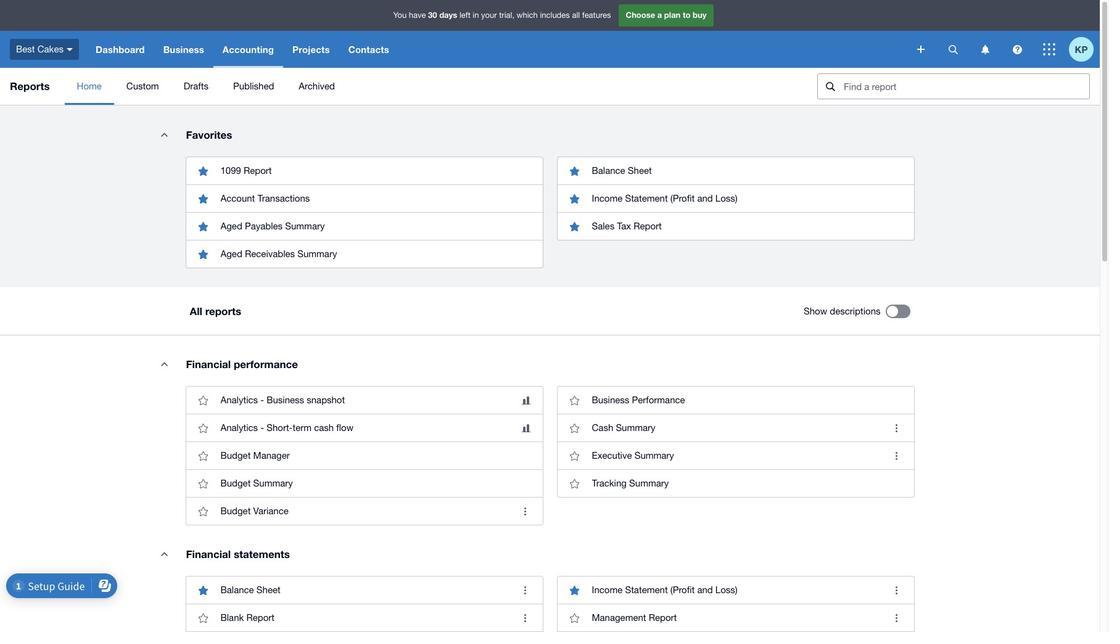 Task type: describe. For each thing, give the bounding box(es) containing it.
performance
[[234, 358, 298, 371]]

in
[[473, 11, 479, 20]]

statements
[[234, 548, 290, 561]]

more options image for executive summary
[[885, 444, 910, 469]]

term
[[293, 423, 312, 433]]

aged payables summary
[[221, 221, 325, 231]]

you have 30 days left in your trial, which includes all features
[[394, 10, 611, 20]]

flow
[[337, 423, 354, 433]]

contacts button
[[339, 31, 399, 68]]

accounting button
[[213, 31, 283, 68]]

remove favorite image for income statement (profit and loss)
[[563, 186, 587, 211]]

budget variance link
[[186, 498, 543, 525]]

favorite image for blank report
[[191, 606, 216, 631]]

more options image for cash summary
[[885, 416, 910, 441]]

reports
[[10, 80, 50, 93]]

management report
[[592, 613, 677, 624]]

summary for budget summary
[[253, 479, 293, 489]]

budget summary link
[[186, 470, 543, 498]]

more options image for budget variance
[[513, 499, 538, 524]]

more options image for blank report
[[513, 606, 538, 631]]

remove favorite image for blank
[[191, 578, 216, 603]]

income for remove favorite image corresponding to income statement (profit and loss)
[[592, 193, 623, 204]]

sales tax report link
[[558, 212, 914, 240]]

cakes
[[37, 44, 64, 54]]

business button
[[154, 31, 213, 68]]

report for management report
[[649, 613, 677, 624]]

1099 report link
[[186, 157, 543, 185]]

summary for executive summary
[[635, 451, 675, 461]]

tracking
[[592, 479, 627, 489]]

sheet for statement
[[628, 165, 652, 176]]

business performance link
[[558, 387, 914, 414]]

to
[[683, 10, 691, 20]]

favorite image for budget variance
[[191, 499, 216, 524]]

plan
[[665, 10, 681, 20]]

account
[[221, 193, 255, 204]]

1 income statement (profit and loss) link from the top
[[558, 185, 914, 212]]

days
[[440, 10, 458, 20]]

business for business performance
[[592, 395, 630, 406]]

aged payables summary link
[[186, 212, 543, 240]]

(profit for remove favorite image corresponding to income statement (profit and loss)
[[671, 193, 695, 204]]

business performance
[[592, 395, 686, 406]]

account transactions
[[221, 193, 310, 204]]

budget for budget variance
[[221, 506, 251, 517]]

summary right receivables
[[298, 249, 337, 259]]

drafts
[[184, 81, 209, 91]]

favorite image for budget summary
[[191, 472, 216, 496]]

cash
[[592, 423, 614, 433]]

dashboard
[[96, 44, 145, 55]]

remove favorite image for account transactions
[[191, 186, 216, 211]]

budget variance
[[221, 506, 289, 517]]

favorite image for cash summary
[[563, 416, 587, 441]]

budget for budget manager
[[221, 451, 251, 461]]

Find a report text field
[[843, 74, 1090, 99]]

short-
[[267, 423, 293, 433]]

all
[[190, 305, 202, 318]]

payables
[[245, 221, 283, 231]]

published
[[233, 81, 274, 91]]

reports
[[205, 305, 241, 318]]

receivables
[[245, 249, 295, 259]]

sheet for report
[[257, 585, 281, 596]]

budget manager
[[221, 451, 290, 461]]

home
[[77, 81, 102, 91]]

manager
[[253, 451, 290, 461]]

loss) for remove favorite image corresponding to income statement (profit and loss)
[[716, 193, 738, 204]]

- for short-
[[261, 423, 264, 433]]

best cakes
[[16, 44, 64, 54]]

loss) for remove favorite icon for management
[[716, 585, 738, 596]]

blank report link
[[186, 604, 543, 632]]

business for business
[[163, 44, 204, 55]]

accounting
[[223, 44, 274, 55]]

favorite image for management report
[[563, 606, 587, 631]]

management
[[592, 613, 647, 624]]

1 and from the top
[[698, 193, 713, 204]]

buy
[[693, 10, 707, 20]]

1099
[[221, 165, 241, 176]]

transactions
[[258, 193, 310, 204]]

remove favorite image for sales tax report
[[563, 214, 587, 239]]

favorite image for executive summary
[[563, 444, 587, 469]]

aged receivables summary link
[[186, 240, 543, 268]]

more options image for income statement (profit and loss)
[[885, 578, 910, 603]]

financial for financial statements
[[186, 548, 231, 561]]

analytics - short-term cash flow
[[221, 423, 354, 433]]

show descriptions
[[804, 306, 881, 317]]

custom
[[126, 81, 159, 91]]

remove favorite image for 1099 report
[[191, 159, 216, 183]]

all
[[572, 11, 580, 20]]

kp
[[1076, 44, 1088, 55]]

(profit for remove favorite icon for management
[[671, 585, 695, 596]]

more information about analytics - short-term cash flow image
[[522, 424, 531, 433]]

2 and from the top
[[698, 585, 713, 596]]

budget manager link
[[186, 442, 543, 470]]

summary for tracking summary
[[630, 479, 669, 489]]

blank report
[[221, 613, 275, 624]]

choose a plan to buy
[[626, 10, 707, 20]]

expand report group image
[[152, 352, 177, 377]]

aged for aged payables summary
[[221, 221, 242, 231]]

left
[[460, 11, 471, 20]]

favorite image for budget manager
[[191, 444, 216, 469]]

archived link
[[287, 68, 347, 105]]

balance sheet link for blank report
[[186, 577, 543, 604]]

account transactions link
[[186, 185, 543, 212]]

favorite image for analytics - business snapshot
[[191, 388, 216, 413]]

summary for cash summary
[[616, 423, 656, 433]]

contacts
[[349, 44, 389, 55]]

blank
[[221, 613, 244, 624]]

includes
[[540, 11, 570, 20]]



Task type: vqa. For each thing, say whether or not it's contained in the screenshot.
- for Short-
yes



Task type: locate. For each thing, give the bounding box(es) containing it.
published link
[[221, 68, 287, 105]]

2 budget from the top
[[221, 479, 251, 489]]

business inside popup button
[[163, 44, 204, 55]]

income up sales
[[592, 193, 623, 204]]

financial for financial performance
[[186, 358, 231, 371]]

choose
[[626, 10, 656, 20]]

favorite image inside budget variance link
[[191, 499, 216, 524]]

best cakes button
[[0, 31, 86, 68]]

1 analytics from the top
[[221, 395, 258, 406]]

0 vertical spatial expand report group image
[[152, 122, 177, 147]]

1 vertical spatial sheet
[[257, 585, 281, 596]]

analytics up budget manager
[[221, 423, 258, 433]]

more information about analytics - business snapshot image
[[522, 397, 531, 405]]

executive summary
[[592, 451, 675, 461]]

favorites
[[186, 128, 232, 141]]

balance for income
[[592, 165, 626, 176]]

1 vertical spatial balance sheet link
[[186, 577, 543, 604]]

income statement (profit and loss) for remove favorite icon for management
[[592, 585, 738, 596]]

loss)
[[716, 193, 738, 204], [716, 585, 738, 596]]

financial right expand report group image at bottom
[[186, 358, 231, 371]]

1 vertical spatial budget
[[221, 479, 251, 489]]

remove favorite image
[[563, 159, 587, 183], [191, 578, 216, 603], [563, 578, 587, 603]]

1 horizontal spatial balance sheet link
[[558, 157, 914, 185]]

0 vertical spatial balance
[[592, 165, 626, 176]]

tax
[[617, 221, 632, 231]]

business up the cash
[[592, 395, 630, 406]]

remove favorite image for management
[[563, 578, 587, 603]]

2 - from the top
[[261, 423, 264, 433]]

3 budget from the top
[[221, 506, 251, 517]]

balance sheet up tax
[[592, 165, 652, 176]]

2 vertical spatial more options image
[[513, 606, 538, 631]]

descriptions
[[830, 306, 881, 317]]

analytics for analytics - business snapshot
[[221, 395, 258, 406]]

2 financial from the top
[[186, 548, 231, 561]]

remove favorite image inside aged receivables summary link
[[191, 242, 216, 267]]

remove favorite image inside 1099 report link
[[191, 159, 216, 183]]

more options image for balance sheet
[[513, 578, 538, 603]]

snapshot
[[307, 395, 345, 406]]

1 (profit from the top
[[671, 193, 695, 204]]

tracking summary link
[[558, 470, 914, 498]]

executive summary link
[[558, 442, 914, 470]]

sheet up sales tax report
[[628, 165, 652, 176]]

1 horizontal spatial balance
[[592, 165, 626, 176]]

budget summary
[[221, 479, 293, 489]]

statement for remove favorite image corresponding to income statement (profit and loss)
[[626, 193, 668, 204]]

best
[[16, 44, 35, 54]]

0 vertical spatial (profit
[[671, 193, 695, 204]]

- for business
[[261, 395, 264, 406]]

and
[[698, 193, 713, 204], [698, 585, 713, 596]]

0 vertical spatial income
[[592, 193, 623, 204]]

favorite image left budget variance
[[191, 499, 216, 524]]

1 vertical spatial expand report group image
[[152, 542, 177, 567]]

0 horizontal spatial balance sheet
[[221, 585, 281, 596]]

balance for blank
[[221, 585, 254, 596]]

favorite image inside "executive summary" link
[[563, 444, 587, 469]]

0 horizontal spatial balance sheet link
[[186, 577, 543, 604]]

favorite image left tracking
[[563, 472, 587, 496]]

1 vertical spatial balance sheet
[[221, 585, 281, 596]]

favorite image for analytics - short-term cash flow
[[191, 416, 216, 441]]

2 horizontal spatial business
[[592, 395, 630, 406]]

report
[[244, 165, 272, 176], [634, 221, 662, 231], [247, 613, 275, 624], [649, 613, 677, 624]]

2 vertical spatial budget
[[221, 506, 251, 517]]

remove favorite image for income
[[563, 159, 587, 183]]

favorite image inside budget manager link
[[191, 444, 216, 469]]

summary
[[285, 221, 325, 231], [298, 249, 337, 259], [616, 423, 656, 433], [635, 451, 675, 461], [253, 479, 293, 489], [630, 479, 669, 489]]

remove favorite image
[[191, 159, 216, 183], [191, 186, 216, 211], [563, 186, 587, 211], [191, 214, 216, 239], [563, 214, 587, 239], [191, 242, 216, 267]]

aged inside aged receivables summary link
[[221, 249, 242, 259]]

budget for budget summary
[[221, 479, 251, 489]]

balance sheet link
[[558, 157, 914, 185], [186, 577, 543, 604]]

favorite image inside business performance link
[[563, 388, 587, 413]]

0 vertical spatial aged
[[221, 221, 242, 231]]

budget down the 'budget summary' in the left bottom of the page
[[221, 506, 251, 517]]

favorite image
[[563, 388, 587, 413], [191, 416, 216, 441], [563, 444, 587, 469], [191, 606, 216, 631]]

dashboard link
[[86, 31, 154, 68]]

2 statement from the top
[[626, 585, 668, 596]]

tracking summary
[[592, 479, 669, 489]]

aged inside aged payables summary link
[[221, 221, 242, 231]]

cash summary
[[592, 423, 656, 433]]

1 horizontal spatial business
[[267, 395, 304, 406]]

sales tax report
[[592, 221, 662, 231]]

1 vertical spatial balance
[[221, 585, 254, 596]]

income statement (profit and loss)
[[592, 193, 738, 204], [592, 585, 738, 596]]

favorite image
[[191, 388, 216, 413], [563, 416, 587, 441], [191, 444, 216, 469], [191, 472, 216, 496], [563, 472, 587, 496], [191, 499, 216, 524], [563, 606, 587, 631]]

budget
[[221, 451, 251, 461], [221, 479, 251, 489], [221, 506, 251, 517]]

favorite image left management
[[563, 606, 587, 631]]

all reports
[[190, 305, 241, 318]]

favorite image for business performance
[[563, 388, 587, 413]]

1 vertical spatial statement
[[626, 585, 668, 596]]

remove favorite image inside the sales tax report link
[[563, 214, 587, 239]]

balance sheet for report
[[221, 585, 281, 596]]

variance
[[253, 506, 289, 517]]

have
[[409, 11, 426, 20]]

archived
[[299, 81, 335, 91]]

1 horizontal spatial balance sheet
[[592, 165, 652, 176]]

banner containing kp
[[0, 0, 1101, 68]]

2 (profit from the top
[[671, 585, 695, 596]]

balance sheet link for income statement (profit and loss)
[[558, 157, 914, 185]]

report right tax
[[634, 221, 662, 231]]

more options image inside income statement (profit and loss) link
[[885, 578, 910, 603]]

loss) up the sales tax report link
[[716, 193, 738, 204]]

favorite image inside tracking summary link
[[563, 472, 587, 496]]

1 statement from the top
[[626, 193, 668, 204]]

1 income from the top
[[592, 193, 623, 204]]

1 vertical spatial income
[[592, 585, 623, 596]]

budget up the 'budget summary' in the left bottom of the page
[[221, 451, 251, 461]]

home link
[[65, 68, 114, 105]]

1 vertical spatial analytics
[[221, 423, 258, 433]]

more options image inside cash summary link
[[885, 416, 910, 441]]

0 vertical spatial income statement (profit and loss)
[[592, 193, 738, 204]]

1 vertical spatial loss)
[[716, 585, 738, 596]]

summary up tracking summary
[[635, 451, 675, 461]]

and up management report link
[[698, 585, 713, 596]]

favorite image inside management report link
[[563, 606, 587, 631]]

1 vertical spatial -
[[261, 423, 264, 433]]

business up analytics - short-term cash flow
[[267, 395, 304, 406]]

more options image inside balance sheet link
[[513, 578, 538, 603]]

1 vertical spatial financial
[[186, 548, 231, 561]]

which
[[517, 11, 538, 20]]

management report link
[[558, 604, 914, 632]]

executive
[[592, 451, 632, 461]]

1 loss) from the top
[[716, 193, 738, 204]]

2 income statement (profit and loss) from the top
[[592, 585, 738, 596]]

aged
[[221, 221, 242, 231], [221, 249, 242, 259]]

business up drafts
[[163, 44, 204, 55]]

income statement (profit and loss) up management report
[[592, 585, 738, 596]]

income
[[592, 193, 623, 204], [592, 585, 623, 596]]

favorite image down financial performance
[[191, 388, 216, 413]]

1 vertical spatial and
[[698, 585, 713, 596]]

0 horizontal spatial balance
[[221, 585, 254, 596]]

2 aged from the top
[[221, 249, 242, 259]]

more options image inside blank report link
[[513, 606, 538, 631]]

performance
[[632, 395, 686, 406]]

0 vertical spatial -
[[261, 395, 264, 406]]

more options image
[[885, 444, 910, 469], [885, 578, 910, 603], [513, 606, 538, 631]]

income up management
[[592, 585, 623, 596]]

cash summary link
[[558, 414, 914, 442]]

remove favorite image for aged receivables summary
[[191, 242, 216, 267]]

balance up blank
[[221, 585, 254, 596]]

favorite image inside budget summary link
[[191, 472, 216, 496]]

statement
[[626, 193, 668, 204], [626, 585, 668, 596]]

1 horizontal spatial sheet
[[628, 165, 652, 176]]

0 vertical spatial analytics
[[221, 395, 258, 406]]

0 vertical spatial and
[[698, 193, 713, 204]]

0 horizontal spatial sheet
[[257, 585, 281, 596]]

more options image for management report
[[885, 606, 910, 631]]

more options image inside "executive summary" link
[[885, 444, 910, 469]]

business
[[163, 44, 204, 55], [267, 395, 304, 406], [592, 395, 630, 406]]

30
[[428, 10, 437, 20]]

2 income statement (profit and loss) link from the top
[[558, 577, 914, 604]]

1 aged from the top
[[221, 221, 242, 231]]

0 vertical spatial income statement (profit and loss) link
[[558, 185, 914, 212]]

0 horizontal spatial business
[[163, 44, 204, 55]]

0 vertical spatial financial
[[186, 358, 231, 371]]

summary down transactions
[[285, 221, 325, 231]]

1 vertical spatial aged
[[221, 249, 242, 259]]

expand report group image
[[152, 122, 177, 147], [152, 542, 177, 567]]

analytics
[[221, 395, 258, 406], [221, 423, 258, 433]]

custom link
[[114, 68, 171, 105]]

None field
[[818, 73, 1091, 99]]

cash
[[314, 423, 334, 433]]

loss) up management report link
[[716, 585, 738, 596]]

sheet
[[628, 165, 652, 176], [257, 585, 281, 596]]

aged receivables summary
[[221, 249, 337, 259]]

menu containing home
[[65, 68, 808, 105]]

expand report group image for financial statements
[[152, 542, 177, 567]]

income statement (profit and loss) up sales tax report
[[592, 193, 738, 204]]

favorite image left the 'budget summary' in the left bottom of the page
[[191, 472, 216, 496]]

1 expand report group image from the top
[[152, 122, 177, 147]]

- down performance in the left bottom of the page
[[261, 395, 264, 406]]

statement up sales tax report
[[626, 193, 668, 204]]

2 analytics from the top
[[221, 423, 258, 433]]

remove favorite image inside aged payables summary link
[[191, 214, 216, 239]]

financial statements
[[186, 548, 290, 561]]

expand report group image for favorites
[[152, 122, 177, 147]]

2 loss) from the top
[[716, 585, 738, 596]]

a
[[658, 10, 662, 20]]

show
[[804, 306, 828, 317]]

svg image
[[1044, 43, 1056, 56], [949, 45, 958, 54], [982, 45, 990, 54], [1013, 45, 1022, 54], [918, 46, 925, 53], [67, 48, 73, 51]]

1 financial from the top
[[186, 358, 231, 371]]

income statement (profit and loss) for remove favorite image corresponding to income statement (profit and loss)
[[592, 193, 738, 204]]

0 vertical spatial loss)
[[716, 193, 738, 204]]

balance sheet for statement
[[592, 165, 652, 176]]

1 vertical spatial income statement (profit and loss)
[[592, 585, 738, 596]]

favorite image left the cash
[[563, 416, 587, 441]]

banner
[[0, 0, 1101, 68]]

aged left receivables
[[221, 249, 242, 259]]

analytics - business snapshot
[[221, 395, 345, 406]]

sales
[[592, 221, 615, 231]]

(profit up the sales tax report link
[[671, 193, 695, 204]]

0 vertical spatial balance sheet
[[592, 165, 652, 176]]

aged for aged receivables summary
[[221, 249, 242, 259]]

1 vertical spatial (profit
[[671, 585, 695, 596]]

0 vertical spatial balance sheet link
[[558, 157, 914, 185]]

statement for remove favorite icon for management
[[626, 585, 668, 596]]

more options image inside management report link
[[885, 606, 910, 631]]

favorite image for tracking summary
[[563, 472, 587, 496]]

report right management
[[649, 613, 677, 624]]

financial left statements
[[186, 548, 231, 561]]

income statement (profit and loss) link
[[558, 185, 914, 212], [558, 577, 914, 604]]

2 income from the top
[[592, 585, 623, 596]]

1 income statement (profit and loss) from the top
[[592, 193, 738, 204]]

sheet up blank report
[[257, 585, 281, 596]]

remove favorite image for aged payables summary
[[191, 214, 216, 239]]

aged down "account"
[[221, 221, 242, 231]]

projects
[[293, 44, 330, 55]]

analytics for analytics - short-term cash flow
[[221, 423, 258, 433]]

summary down manager
[[253, 479, 293, 489]]

(profit up management report
[[671, 585, 695, 596]]

0 vertical spatial budget
[[221, 451, 251, 461]]

menu
[[65, 68, 808, 105]]

2 expand report group image from the top
[[152, 542, 177, 567]]

1 - from the top
[[261, 395, 264, 406]]

report for 1099 report
[[244, 165, 272, 176]]

- left short-
[[261, 423, 264, 433]]

report right 1099
[[244, 165, 272, 176]]

favorite image left budget manager
[[191, 444, 216, 469]]

budget up budget variance
[[221, 479, 251, 489]]

projects button
[[283, 31, 339, 68]]

drafts link
[[171, 68, 221, 105]]

0 vertical spatial statement
[[626, 193, 668, 204]]

balance up sales
[[592, 165, 626, 176]]

kp button
[[1070, 31, 1101, 68]]

more options image inside budget variance link
[[513, 499, 538, 524]]

features
[[583, 11, 611, 20]]

svg image inside best cakes popup button
[[67, 48, 73, 51]]

you
[[394, 11, 407, 20]]

favorite image inside blank report link
[[191, 606, 216, 631]]

0 vertical spatial more options image
[[885, 444, 910, 469]]

report for blank report
[[247, 613, 275, 624]]

analytics down financial performance
[[221, 395, 258, 406]]

-
[[261, 395, 264, 406], [261, 423, 264, 433]]

1 vertical spatial income statement (profit and loss) link
[[558, 577, 914, 604]]

financial performance
[[186, 358, 298, 371]]

more options image
[[885, 416, 910, 441], [513, 499, 538, 524], [513, 578, 538, 603], [885, 606, 910, 631]]

summary down executive summary
[[630, 479, 669, 489]]

and up the sales tax report link
[[698, 193, 713, 204]]

1 budget from the top
[[221, 451, 251, 461]]

report right blank
[[247, 613, 275, 624]]

remove favorite image inside account transactions link
[[191, 186, 216, 211]]

statement up management report
[[626, 585, 668, 596]]

0 vertical spatial sheet
[[628, 165, 652, 176]]

1099 report
[[221, 165, 272, 176]]

favorite image inside cash summary link
[[563, 416, 587, 441]]

income for remove favorite icon for management
[[592, 585, 623, 596]]

1 vertical spatial more options image
[[885, 578, 910, 603]]

balance sheet up blank report
[[221, 585, 281, 596]]

summary up executive summary
[[616, 423, 656, 433]]

trial,
[[499, 11, 515, 20]]



